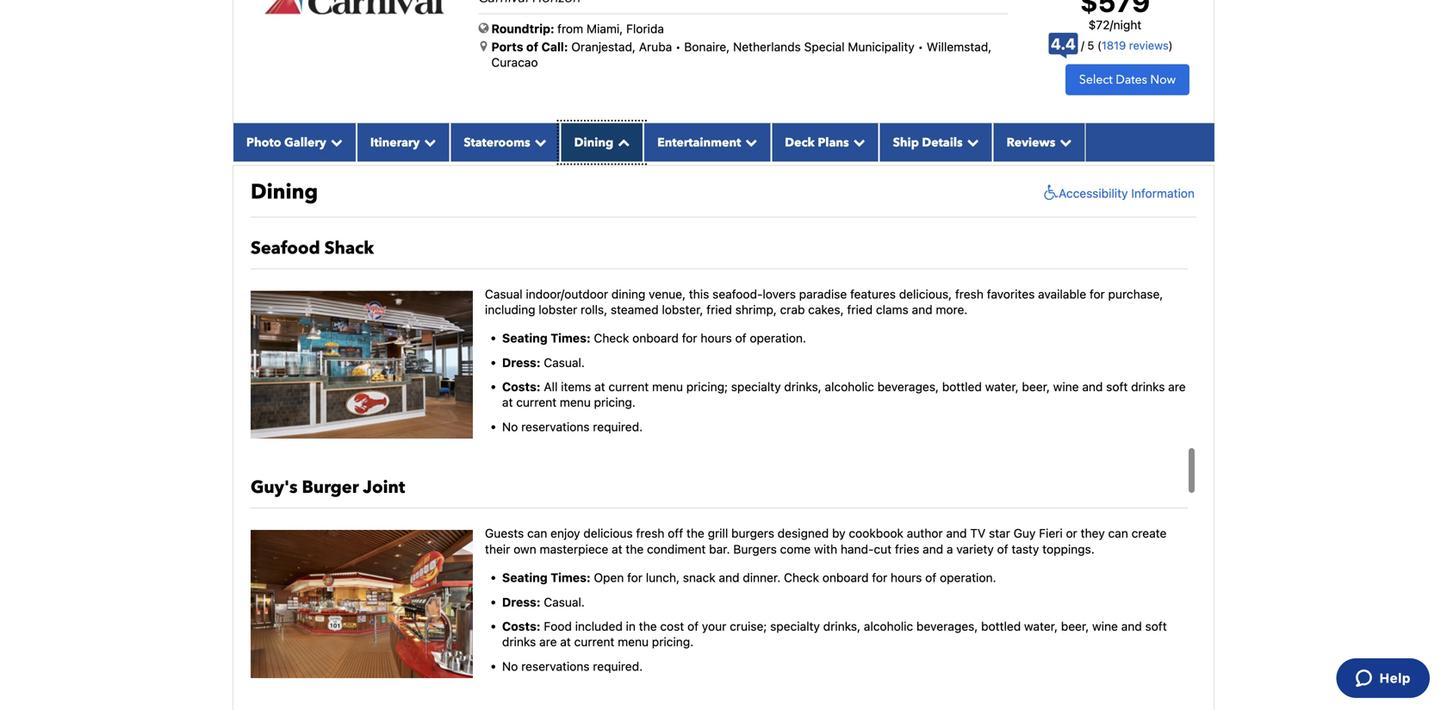 Task type: describe. For each thing, give the bounding box(es) containing it.
paradise
[[799, 287, 847, 301]]

at inside food included in the cost of your cruise; specialty drinks, alcoholic beverages, bottled water, beer, wine and soft drinks are at current menu pricing.
[[560, 635, 571, 649]]

dining
[[612, 287, 646, 301]]

2 fried from the left
[[847, 302, 873, 317]]

water, inside food included in the cost of your cruise; specialty drinks, alcoholic beverages, bottled water, beer, wine and soft drinks are at current menu pricing.
[[1025, 619, 1058, 633]]

wine inside all items at current menu pricing; specialty drinks, alcoholic beverages, bottled water, beer, wine and soft drinks are at current menu pricing.
[[1054, 380, 1079, 394]]

roundtrip: from miami, florida
[[492, 22, 664, 36]]

entertainment
[[658, 134, 741, 151]]

staterooms
[[464, 134, 531, 151]]

fries
[[895, 542, 920, 556]]

casual
[[485, 287, 523, 301]]

wine inside food included in the cost of your cruise; specialty drinks, alcoholic beverages, bottled water, beer, wine and soft drinks are at current menu pricing.
[[1093, 619, 1119, 633]]

photo gallery
[[246, 134, 326, 151]]

reservations for guy's burger joint
[[522, 659, 590, 673]]

for down cut
[[872, 571, 888, 585]]

4.4
[[1051, 35, 1076, 53]]

reviews button
[[993, 123, 1086, 161]]

burgers
[[732, 526, 775, 540]]

rolls,
[[581, 302, 608, 317]]

1 vertical spatial the
[[626, 542, 644, 556]]

costs: for guy's burger joint
[[502, 619, 541, 633]]

a
[[947, 542, 954, 556]]

seating times: open for lunch, snack and dinner. check onboard for hours of operation.
[[502, 571, 997, 585]]

1 vertical spatial hours
[[891, 571, 922, 585]]

from
[[558, 22, 584, 36]]

shack
[[325, 236, 374, 260]]

information
[[1132, 186, 1195, 200]]

0 horizontal spatial menu
[[560, 395, 591, 410]]

netherlands
[[733, 40, 801, 54]]

joint
[[363, 476, 405, 500]]

0 horizontal spatial onboard
[[633, 331, 679, 345]]

specialty inside food included in the cost of your cruise; specialty drinks, alcoholic beverages, bottled water, beer, wine and soft drinks are at current menu pricing.
[[771, 619, 820, 633]]

deck plans
[[785, 134, 849, 151]]

tv
[[971, 526, 986, 540]]

times: for guy's burger joint
[[551, 571, 591, 585]]

guests can enjoy delicious fresh off the grill burgers designed by cookbook author and tv star guy fieri or they can create their own masterpiece at the condiment bar. burgers come with hand-cut fries and a variety of tasty toppings.
[[485, 526, 1167, 556]]

0 vertical spatial menu
[[652, 380, 683, 394]]

seating times: check onboard for hours of operation.
[[502, 331, 807, 345]]

)
[[1169, 39, 1173, 52]]

1819 reviews link
[[1102, 39, 1169, 52]]

chevron down image for ship details
[[963, 136, 980, 148]]

itinerary button
[[357, 123, 450, 161]]

deck
[[785, 134, 815, 151]]

dates
[[1116, 71, 1148, 88]]

photo gallery button
[[233, 123, 357, 161]]

chevron down image for photo gallery
[[326, 136, 343, 148]]

features
[[851, 287, 896, 301]]

for inside casual indoor/outdoor dining venue, this seafood-lovers paradise features delicious, fresh favorites available for purchase, including lobster rolls, steamed lobster, fried shrimp, crab cakes, fried clams and more.
[[1090, 287, 1105, 301]]

and inside food included in the cost of your cruise; specialty drinks, alcoholic beverages, bottled water, beer, wine and soft drinks are at current menu pricing.
[[1122, 619, 1143, 633]]

lobster,
[[662, 302, 704, 317]]

times: for seafood shack
[[551, 331, 591, 345]]

1 • from the left
[[676, 40, 681, 54]]

burgers
[[734, 542, 777, 556]]

reviews
[[1130, 39, 1169, 52]]

entertainment button
[[644, 123, 772, 161]]

delicious
[[584, 526, 633, 540]]

deck plans button
[[772, 123, 880, 161]]

required. for guy's burger joint
[[593, 659, 643, 673]]

dress: for guy's burger joint
[[502, 595, 541, 609]]

beverages, inside all items at current menu pricing; specialty drinks, alcoholic beverages, bottled water, beer, wine and soft drinks are at current menu pricing.
[[878, 380, 939, 394]]

at inside guests can enjoy delicious fresh off the grill burgers designed by cookbook author and tv star guy fieri or they can create their own masterpiece at the condiment bar. burgers come with hand-cut fries and a variety of tasty toppings.
[[612, 542, 623, 556]]

oranjestad,
[[572, 40, 636, 54]]

no reservations required. for guy's burger joint
[[502, 659, 643, 673]]

more.
[[936, 302, 968, 317]]

and inside casual indoor/outdoor dining venue, this seafood-lovers paradise features delicious, fresh favorites available for purchase, including lobster rolls, steamed lobster, fried shrimp, crab cakes, fried clams and more.
[[912, 302, 933, 317]]

chevron down image for entertainment
[[741, 136, 758, 148]]

steamed
[[611, 302, 659, 317]]

pricing. inside all items at current menu pricing; specialty drinks, alcoholic beverages, bottled water, beer, wine and soft drinks are at current menu pricing.
[[594, 395, 636, 410]]

cut
[[874, 542, 892, 556]]

florida
[[627, 22, 664, 36]]

0 vertical spatial hours
[[701, 331, 732, 345]]

favorites
[[987, 287, 1035, 301]]

1 fried from the left
[[707, 302, 732, 317]]

dress: casual. for guy's burger joint
[[502, 595, 585, 609]]

1 vertical spatial operation.
[[940, 571, 997, 585]]

create
[[1132, 526, 1167, 540]]

of down the "author"
[[926, 571, 937, 585]]

aruba
[[639, 40, 672, 54]]

cost
[[660, 619, 684, 633]]

no for seafood shack
[[502, 420, 518, 434]]

municipality
[[848, 40, 915, 54]]

dining button
[[561, 123, 644, 161]]

required. for seafood shack
[[593, 420, 643, 434]]

dress: for seafood shack
[[502, 355, 541, 370]]

beer, inside food included in the cost of your cruise; specialty drinks, alcoholic beverages, bottled water, beer, wine and soft drinks are at current menu pricing.
[[1062, 619, 1090, 633]]

seating for guy's burger joint
[[502, 571, 548, 585]]

casual indoor/outdoor dining venue, this seafood-lovers paradise features delicious, fresh favorites available for purchase, including lobster rolls, steamed lobster, fried shrimp, crab cakes, fried clams and more.
[[485, 287, 1164, 317]]

chevron up image
[[614, 136, 630, 148]]

5
[[1088, 39, 1095, 52]]

(
[[1098, 39, 1102, 52]]

pricing;
[[687, 380, 728, 394]]

0 horizontal spatial operation.
[[750, 331, 807, 345]]

food included in the cost of your cruise; specialty drinks, alcoholic beverages, bottled water, beer, wine and soft drinks are at current menu pricing.
[[502, 619, 1167, 649]]

pricing. inside food included in the cost of your cruise; specialty drinks, alcoholic beverages, bottled water, beer, wine and soft drinks are at current menu pricing.
[[652, 635, 694, 649]]

purchase,
[[1109, 287, 1164, 301]]

ports
[[492, 40, 524, 54]]

including
[[485, 302, 536, 317]]

ship details
[[893, 134, 963, 151]]

chevron down image for itinerary
[[420, 136, 436, 148]]

guy's burger joint
[[251, 476, 405, 500]]

select          dates now link
[[1066, 64, 1190, 95]]

bonaire,
[[685, 40, 730, 54]]

crab
[[780, 302, 805, 317]]

dining inside dining dropdown button
[[574, 134, 614, 151]]

bottled inside all items at current menu pricing; specialty drinks, alcoholic beverages, bottled water, beer, wine and soft drinks are at current menu pricing.
[[943, 380, 982, 394]]

1 horizontal spatial onboard
[[823, 571, 869, 585]]

seafood-
[[713, 287, 763, 301]]

clams
[[876, 302, 909, 317]]

drinks, inside all items at current menu pricing; specialty drinks, alcoholic beverages, bottled water, beer, wine and soft drinks are at current menu pricing.
[[785, 380, 822, 394]]

water, inside all items at current menu pricing; specialty drinks, alcoholic beverages, bottled water, beer, wine and soft drinks are at current menu pricing.
[[986, 380, 1019, 394]]

all items at current menu pricing; specialty drinks, alcoholic beverages, bottled water, beer, wine and soft drinks are at current menu pricing.
[[502, 380, 1186, 410]]

cakes,
[[809, 302, 844, 317]]

seafood
[[251, 236, 320, 260]]

hand-
[[841, 542, 874, 556]]

with
[[814, 542, 838, 556]]

grill
[[708, 526, 728, 540]]

1 can from the left
[[527, 526, 548, 540]]

star
[[989, 526, 1011, 540]]

2 • from the left
[[918, 40, 924, 54]]

variety
[[957, 542, 994, 556]]

bar.
[[709, 542, 730, 556]]

costs: for seafood shack
[[502, 380, 541, 394]]



Task type: vqa. For each thing, say whether or not it's contained in the screenshot.
2 related to Exclusive: Gratuities Included for 2 Save up to $150 Instantly! Call and Mention: CruiseFirst No Interest or Approval: Book with No Cruise Payment Due Today Booking.com Bonus: Up to $1,000 to Spend on Board 50% Off All Cruises + All Free at Sea Perks
no



Task type: locate. For each thing, give the bounding box(es) containing it.
beverages, down the a
[[917, 619, 978, 633]]

2 casual. from the top
[[544, 595, 585, 609]]

1 vertical spatial costs:
[[502, 619, 541, 633]]

1 vertical spatial fresh
[[636, 526, 665, 540]]

1 required. from the top
[[593, 420, 643, 434]]

0 vertical spatial current
[[609, 380, 649, 394]]

2 chevron down image from the left
[[531, 136, 547, 148]]

0 vertical spatial the
[[687, 526, 705, 540]]

1 seating from the top
[[502, 331, 548, 345]]

1 vertical spatial bottled
[[982, 619, 1021, 633]]

night
[[1114, 18, 1142, 32]]

food
[[544, 619, 572, 633]]

0 vertical spatial drinks
[[1132, 380, 1166, 394]]

2 can from the left
[[1109, 526, 1129, 540]]

1 vertical spatial reservations
[[522, 659, 590, 673]]

0 vertical spatial onboard
[[633, 331, 679, 345]]

0 horizontal spatial fresh
[[636, 526, 665, 540]]

of down shrimp, at the right
[[736, 331, 747, 345]]

check down rolls,
[[594, 331, 629, 345]]

0 vertical spatial seating
[[502, 331, 548, 345]]

chevron down image inside deck plans dropdown button
[[849, 136, 866, 148]]

current down all
[[516, 395, 557, 410]]

bottled
[[943, 380, 982, 394], [982, 619, 1021, 633]]

available
[[1039, 287, 1087, 301]]

casual. up items
[[544, 355, 585, 370]]

0 horizontal spatial are
[[540, 635, 557, 649]]

the right in
[[639, 619, 657, 633]]

$72 / night
[[1089, 18, 1142, 32]]

1 horizontal spatial operation.
[[940, 571, 997, 585]]

current right items
[[609, 380, 649, 394]]

chevron down image for reviews
[[1056, 136, 1072, 148]]

chevron down image inside staterooms dropdown button
[[531, 136, 547, 148]]

required.
[[593, 420, 643, 434], [593, 659, 643, 673]]

times: down masterpiece
[[551, 571, 591, 585]]

1 vertical spatial dress: casual.
[[502, 595, 585, 609]]

now
[[1151, 71, 1176, 88]]

dining main content
[[224, 0, 1224, 710]]

1 horizontal spatial hours
[[891, 571, 922, 585]]

1 vertical spatial soft
[[1146, 619, 1167, 633]]

1 vertical spatial specialty
[[771, 619, 820, 633]]

chevron down image left ship
[[849, 136, 866, 148]]

2 vertical spatial the
[[639, 619, 657, 633]]

0 vertical spatial alcoholic
[[825, 380, 875, 394]]

reservations
[[522, 420, 590, 434], [522, 659, 590, 673]]

ports of call:
[[492, 40, 568, 54]]

2 no from the top
[[502, 659, 518, 673]]

venue,
[[649, 287, 686, 301]]

1 vertical spatial wine
[[1093, 619, 1119, 633]]

casual. for guy's burger joint
[[544, 595, 585, 609]]

0 horizontal spatial beer,
[[1022, 380, 1050, 394]]

the right off
[[687, 526, 705, 540]]

1 vertical spatial no
[[502, 659, 518, 673]]

dress: casual. for seafood shack
[[502, 355, 585, 370]]

casual.
[[544, 355, 585, 370], [544, 595, 585, 609]]

in
[[626, 619, 636, 633]]

willemstad,
[[927, 40, 992, 54]]

0 vertical spatial specialty
[[731, 380, 781, 394]]

/ left 5
[[1082, 39, 1085, 52]]

dress: down own
[[502, 595, 541, 609]]

accessibility information
[[1059, 186, 1195, 200]]

chevron down image left staterooms
[[420, 136, 436, 148]]

burger
[[302, 476, 359, 500]]

of down "roundtrip:"
[[527, 40, 539, 54]]

are inside food included in the cost of your cruise; specialty drinks, alcoholic beverages, bottled water, beer, wine and soft drinks are at current menu pricing.
[[540, 635, 557, 649]]

2 horizontal spatial menu
[[652, 380, 683, 394]]

1 horizontal spatial drinks,
[[824, 619, 861, 633]]

of right 'cost'
[[688, 619, 699, 633]]

globe image
[[479, 22, 489, 34]]

1 dress: from the top
[[502, 355, 541, 370]]

chevron down image
[[326, 136, 343, 148], [531, 136, 547, 148]]

oranjestad, aruba • bonaire, netherlands special municipality •
[[572, 40, 924, 54]]

1 chevron down image from the left
[[326, 136, 343, 148]]

cruise;
[[730, 619, 767, 633]]

0 horizontal spatial water,
[[986, 380, 1019, 394]]

chevron down image
[[420, 136, 436, 148], [741, 136, 758, 148], [849, 136, 866, 148], [963, 136, 980, 148], [1056, 136, 1072, 148]]

bottled inside food included in the cost of your cruise; specialty drinks, alcoholic beverages, bottled water, beer, wine and soft drinks are at current menu pricing.
[[982, 619, 1021, 633]]

1 vertical spatial pricing.
[[652, 635, 694, 649]]

• right the 'aruba' at top
[[676, 40, 681, 54]]

no
[[502, 420, 518, 434], [502, 659, 518, 673]]

1 horizontal spatial dining
[[574, 134, 614, 151]]

0 horizontal spatial pricing.
[[594, 395, 636, 410]]

lunch,
[[646, 571, 680, 585]]

no reservations required. down items
[[502, 420, 643, 434]]

special
[[805, 40, 845, 54]]

own
[[514, 542, 537, 556]]

2 times: from the top
[[551, 571, 591, 585]]

4.4 / 5 ( 1819 reviews )
[[1051, 35, 1173, 53]]

seating for seafood shack
[[502, 331, 548, 345]]

1 vertical spatial current
[[516, 395, 557, 410]]

chevron down image inside ship details 'dropdown button'
[[963, 136, 980, 148]]

1 horizontal spatial wine
[[1093, 619, 1119, 633]]

miami,
[[587, 22, 623, 36]]

0 vertical spatial no reservations required.
[[502, 420, 643, 434]]

1 no reservations required. from the top
[[502, 420, 643, 434]]

costs: left food
[[502, 619, 541, 633]]

1 vertical spatial check
[[784, 571, 820, 585]]

cookbook
[[849, 526, 904, 540]]

the down delicious
[[626, 542, 644, 556]]

drinks, down hand-
[[824, 619, 861, 633]]

by
[[832, 526, 846, 540]]

1 reservations from the top
[[522, 420, 590, 434]]

operation. down "variety"
[[940, 571, 997, 585]]

1 vertical spatial beer,
[[1062, 619, 1090, 633]]

/ for 4.4
[[1082, 39, 1085, 52]]

current down included
[[574, 635, 615, 649]]

1 vertical spatial menu
[[560, 395, 591, 410]]

guy
[[1014, 526, 1036, 540]]

0 vertical spatial operation.
[[750, 331, 807, 345]]

1 times: from the top
[[551, 331, 591, 345]]

photo
[[246, 134, 281, 151]]

1 horizontal spatial water,
[[1025, 619, 1058, 633]]

reviews
[[1007, 134, 1056, 151]]

guy's
[[251, 476, 298, 500]]

itinerary
[[370, 134, 420, 151]]

can right they
[[1109, 526, 1129, 540]]

menu down in
[[618, 635, 649, 649]]

fieri
[[1039, 526, 1063, 540]]

drinks,
[[785, 380, 822, 394], [824, 619, 861, 633]]

2 costs: from the top
[[502, 619, 541, 633]]

times: down lobster
[[551, 331, 591, 345]]

dining
[[574, 134, 614, 151], [251, 178, 318, 206]]

chevron down image left deck on the right of the page
[[741, 136, 758, 148]]

soft inside all items at current menu pricing; specialty drinks, alcoholic beverages, bottled water, beer, wine and soft drinks are at current menu pricing.
[[1107, 380, 1128, 394]]

0 vertical spatial required.
[[593, 420, 643, 434]]

1 dress: casual. from the top
[[502, 355, 585, 370]]

menu down items
[[560, 395, 591, 410]]

operation. down crab
[[750, 331, 807, 345]]

1 vertical spatial no reservations required.
[[502, 659, 643, 673]]

fresh left off
[[636, 526, 665, 540]]

1 vertical spatial required.
[[593, 659, 643, 673]]

guests
[[485, 526, 524, 540]]

1 vertical spatial /
[[1082, 39, 1085, 52]]

select
[[1080, 71, 1113, 88]]

drinks inside all items at current menu pricing; specialty drinks, alcoholic beverages, bottled water, beer, wine and soft drinks are at current menu pricing.
[[1132, 380, 1166, 394]]

dress: down the including
[[502, 355, 541, 370]]

0 vertical spatial /
[[1110, 18, 1114, 32]]

/ inside 4.4 / 5 ( 1819 reviews )
[[1082, 39, 1085, 52]]

1 vertical spatial beverages,
[[917, 619, 978, 633]]

0 vertical spatial reservations
[[522, 420, 590, 434]]

fried
[[707, 302, 732, 317], [847, 302, 873, 317]]

menu left pricing;
[[652, 380, 683, 394]]

specialty
[[731, 380, 781, 394], [771, 619, 820, 633]]

0 vertical spatial beverages,
[[878, 380, 939, 394]]

0 horizontal spatial check
[[594, 331, 629, 345]]

your
[[702, 619, 727, 633]]

beverages, down the clams
[[878, 380, 939, 394]]

0 vertical spatial dining
[[574, 134, 614, 151]]

drinks, inside food included in the cost of your cruise; specialty drinks, alcoholic beverages, bottled water, beer, wine and soft drinks are at current menu pricing.
[[824, 619, 861, 633]]

times:
[[551, 331, 591, 345], [551, 571, 591, 585]]

seating
[[502, 331, 548, 345], [502, 571, 548, 585]]

pricing. down seating times: check onboard for hours of operation. on the top of the page
[[594, 395, 636, 410]]

details
[[922, 134, 963, 151]]

specialty inside all items at current menu pricing; specialty drinks, alcoholic beverages, bottled water, beer, wine and soft drinks are at current menu pricing.
[[731, 380, 781, 394]]

dinner.
[[743, 571, 781, 585]]

0 vertical spatial beer,
[[1022, 380, 1050, 394]]

of inside food included in the cost of your cruise; specialty drinks, alcoholic beverages, bottled water, beer, wine and soft drinks are at current menu pricing.
[[688, 619, 699, 633]]

1 vertical spatial dining
[[251, 178, 318, 206]]

0 vertical spatial dress: casual.
[[502, 355, 585, 370]]

1 horizontal spatial can
[[1109, 526, 1129, 540]]

0 horizontal spatial drinks,
[[785, 380, 822, 394]]

drinks, down crab
[[785, 380, 822, 394]]

0 vertical spatial dress:
[[502, 355, 541, 370]]

bottled down tasty
[[982, 619, 1021, 633]]

alcoholic
[[825, 380, 875, 394], [864, 619, 914, 633]]

of down star
[[998, 542, 1009, 556]]

onboard down steamed at the left top
[[633, 331, 679, 345]]

call:
[[542, 40, 568, 54]]

2 seating from the top
[[502, 571, 548, 585]]

0 vertical spatial drinks,
[[785, 380, 822, 394]]

2 required. from the top
[[593, 659, 643, 673]]

1 vertical spatial dress:
[[502, 595, 541, 609]]

0 vertical spatial casual.
[[544, 355, 585, 370]]

for down "lobster,"
[[682, 331, 698, 345]]

wheelchair image
[[1040, 184, 1059, 201]]

0 horizontal spatial chevron down image
[[326, 136, 343, 148]]

reservations down food
[[522, 659, 590, 673]]

pricing. down 'cost'
[[652, 635, 694, 649]]

dress: casual.
[[502, 355, 585, 370], [502, 595, 585, 609]]

casual. for seafood shack
[[544, 355, 585, 370]]

0 vertical spatial pricing.
[[594, 395, 636, 410]]

open
[[594, 571, 624, 585]]

toppings.
[[1043, 542, 1095, 556]]

0 vertical spatial times:
[[551, 331, 591, 345]]

bottled down more.
[[943, 380, 982, 394]]

0 horizontal spatial drinks
[[502, 635, 536, 649]]

the inside food included in the cost of your cruise; specialty drinks, alcoholic beverages, bottled water, beer, wine and soft drinks are at current menu pricing.
[[639, 619, 657, 633]]

chevron down image inside entertainment dropdown button
[[741, 136, 758, 148]]

designed
[[778, 526, 829, 540]]

0 horizontal spatial •
[[676, 40, 681, 54]]

onboard
[[633, 331, 679, 345], [823, 571, 869, 585]]

accessibility information link
[[1040, 184, 1195, 201]]

0 vertical spatial water,
[[986, 380, 1019, 394]]

ship details button
[[880, 123, 993, 161]]

0 vertical spatial fresh
[[956, 287, 984, 301]]

1 horizontal spatial are
[[1169, 380, 1186, 394]]

alcoholic down cut
[[864, 619, 914, 633]]

all
[[544, 380, 558, 394]]

1 vertical spatial onboard
[[823, 571, 869, 585]]

no for guy's burger joint
[[502, 659, 518, 673]]

dress: casual. up food
[[502, 595, 585, 609]]

roundtrip:
[[492, 22, 555, 36]]

0 vertical spatial check
[[594, 331, 629, 345]]

1 no from the top
[[502, 420, 518, 434]]

for right open
[[627, 571, 643, 585]]

accessibility
[[1059, 186, 1129, 200]]

1 horizontal spatial drinks
[[1132, 380, 1166, 394]]

1 casual. from the top
[[544, 355, 585, 370]]

beverages, inside food included in the cost of your cruise; specialty drinks, alcoholic beverages, bottled water, beer, wine and soft drinks are at current menu pricing.
[[917, 619, 978, 633]]

map marker image
[[480, 40, 487, 52]]

alcoholic inside food included in the cost of your cruise; specialty drinks, alcoholic beverages, bottled water, beer, wine and soft drinks are at current menu pricing.
[[864, 619, 914, 633]]

are
[[1169, 380, 1186, 394], [540, 635, 557, 649]]

3 chevron down image from the left
[[849, 136, 866, 148]]

0 vertical spatial wine
[[1054, 380, 1079, 394]]

alcoholic down cakes,
[[825, 380, 875, 394]]

1 costs: from the top
[[502, 380, 541, 394]]

of
[[527, 40, 539, 54], [736, 331, 747, 345], [998, 542, 1009, 556], [926, 571, 937, 585], [688, 619, 699, 633]]

1 chevron down image from the left
[[420, 136, 436, 148]]

costs: left all
[[502, 380, 541, 394]]

0 horizontal spatial fried
[[707, 302, 732, 317]]

off
[[668, 526, 684, 540]]

2 vertical spatial current
[[574, 635, 615, 649]]

0 horizontal spatial soft
[[1107, 380, 1128, 394]]

beer, inside all items at current menu pricing; specialty drinks, alcoholic beverages, bottled water, beer, wine and soft drinks are at current menu pricing.
[[1022, 380, 1050, 394]]

fresh inside casual indoor/outdoor dining venue, this seafood-lovers paradise features delicious, fresh favorites available for purchase, including lobster rolls, steamed lobster, fried shrimp, crab cakes, fried clams and more.
[[956, 287, 984, 301]]

of inside guests can enjoy delicious fresh off the grill burgers designed by cookbook author and tv star guy fieri or they can create their own masterpiece at the condiment bar. burgers come with hand-cut fries and a variety of tasty toppings.
[[998, 542, 1009, 556]]

fresh inside guests can enjoy delicious fresh off the grill burgers designed by cookbook author and tv star guy fieri or they can create their own masterpiece at the condiment bar. burgers come with hand-cut fries and a variety of tasty toppings.
[[636, 526, 665, 540]]

chevron down image left reviews
[[963, 136, 980, 148]]

casual. up food
[[544, 595, 585, 609]]

seating down own
[[502, 571, 548, 585]]

menu inside food included in the cost of your cruise; specialty drinks, alcoholic beverages, bottled water, beer, wine and soft drinks are at current menu pricing.
[[618, 635, 649, 649]]

4 chevron down image from the left
[[963, 136, 980, 148]]

delicious,
[[900, 287, 952, 301]]

0 horizontal spatial wine
[[1054, 380, 1079, 394]]

no reservations required. for seafood shack
[[502, 420, 643, 434]]

chevron down image for deck plans
[[849, 136, 866, 148]]

fresh up more.
[[956, 287, 984, 301]]

0 horizontal spatial /
[[1082, 39, 1085, 52]]

ship
[[893, 134, 919, 151]]

2 chevron down image from the left
[[741, 136, 758, 148]]

are inside all items at current menu pricing; specialty drinks, alcoholic beverages, bottled water, beer, wine and soft drinks are at current menu pricing.
[[1169, 380, 1186, 394]]

chevron down image inside itinerary 'dropdown button'
[[420, 136, 436, 148]]

1 vertical spatial drinks
[[502, 635, 536, 649]]

current inside food included in the cost of your cruise; specialty drinks, alcoholic beverages, bottled water, beer, wine and soft drinks are at current menu pricing.
[[574, 635, 615, 649]]

come
[[780, 542, 811, 556]]

• left willemstad,
[[918, 40, 924, 54]]

1 horizontal spatial check
[[784, 571, 820, 585]]

1819
[[1102, 39, 1127, 52]]

staterooms button
[[450, 123, 561, 161]]

drinks inside food included in the cost of your cruise; specialty drinks, alcoholic beverages, bottled water, beer, wine and soft drinks are at current menu pricing.
[[502, 635, 536, 649]]

specialty right pricing;
[[731, 380, 781, 394]]

chevron down image left dining dropdown button
[[531, 136, 547, 148]]

2 reservations from the top
[[522, 659, 590, 673]]

chevron down image left 'itinerary'
[[326, 136, 343, 148]]

included
[[575, 619, 623, 633]]

1 horizontal spatial menu
[[618, 635, 649, 649]]

for right available at the top
[[1090, 287, 1105, 301]]

2 vertical spatial menu
[[618, 635, 649, 649]]

carnival cruise line image
[[264, 0, 449, 16]]

/ for $72
[[1110, 18, 1114, 32]]

lovers
[[763, 287, 796, 301]]

gallery
[[284, 134, 326, 151]]

2 dress: casual. from the top
[[502, 595, 585, 609]]

fried down features
[[847, 302, 873, 317]]

willemstad, curacao
[[492, 40, 992, 70]]

0 vertical spatial no
[[502, 420, 518, 434]]

chevron down image for staterooms
[[531, 136, 547, 148]]

hours down "lobster,"
[[701, 331, 732, 345]]

lobster
[[539, 302, 578, 317]]

1 vertical spatial are
[[540, 635, 557, 649]]

0 horizontal spatial dining
[[251, 178, 318, 206]]

chevron down image up wheelchair icon
[[1056, 136, 1072, 148]]

seating down the including
[[502, 331, 548, 345]]

hours down fries
[[891, 571, 922, 585]]

chevron down image inside reviews dropdown button
[[1056, 136, 1072, 148]]

soft inside food included in the cost of your cruise; specialty drinks, alcoholic beverages, bottled water, beer, wine and soft drinks are at current menu pricing.
[[1146, 619, 1167, 633]]

chevron down image inside "photo gallery" dropdown button
[[326, 136, 343, 148]]

$72
[[1089, 18, 1110, 32]]

can up own
[[527, 526, 548, 540]]

1 vertical spatial seating
[[502, 571, 548, 585]]

select          dates now
[[1080, 71, 1176, 88]]

items
[[561, 380, 592, 394]]

alcoholic inside all items at current menu pricing; specialty drinks, alcoholic beverages, bottled water, beer, wine and soft drinks are at current menu pricing.
[[825, 380, 875, 394]]

check down 'come'
[[784, 571, 820, 585]]

0 vertical spatial bottled
[[943, 380, 982, 394]]

fried down seafood-
[[707, 302, 732, 317]]

check
[[594, 331, 629, 345], [784, 571, 820, 585]]

reservations for seafood shack
[[522, 420, 590, 434]]

1 horizontal spatial pricing.
[[652, 635, 694, 649]]

or
[[1066, 526, 1078, 540]]

1 vertical spatial casual.
[[544, 595, 585, 609]]

seafood shack
[[251, 236, 374, 260]]

no reservations required. down food
[[502, 659, 643, 673]]

/ up 4.4 / 5 ( 1819 reviews ) in the top of the page
[[1110, 18, 1114, 32]]

and inside all items at current menu pricing; specialty drinks, alcoholic beverages, bottled water, beer, wine and soft drinks are at current menu pricing.
[[1083, 380, 1103, 394]]

wine
[[1054, 380, 1079, 394], [1093, 619, 1119, 633]]

dress: casual. up all
[[502, 355, 585, 370]]

1 horizontal spatial soft
[[1146, 619, 1167, 633]]

onboard down hand-
[[823, 571, 869, 585]]

1 vertical spatial water,
[[1025, 619, 1058, 633]]

specialty right cruise;
[[771, 619, 820, 633]]

no reservations required.
[[502, 420, 643, 434], [502, 659, 643, 673]]

2 dress: from the top
[[502, 595, 541, 609]]

1 horizontal spatial chevron down image
[[531, 136, 547, 148]]

0 vertical spatial soft
[[1107, 380, 1128, 394]]

1 horizontal spatial /
[[1110, 18, 1114, 32]]

1 vertical spatial drinks,
[[824, 619, 861, 633]]

reservations down all
[[522, 420, 590, 434]]

1 horizontal spatial •
[[918, 40, 924, 54]]

condiment
[[647, 542, 706, 556]]

5 chevron down image from the left
[[1056, 136, 1072, 148]]

2 no reservations required. from the top
[[502, 659, 643, 673]]

1 vertical spatial times:
[[551, 571, 591, 585]]



